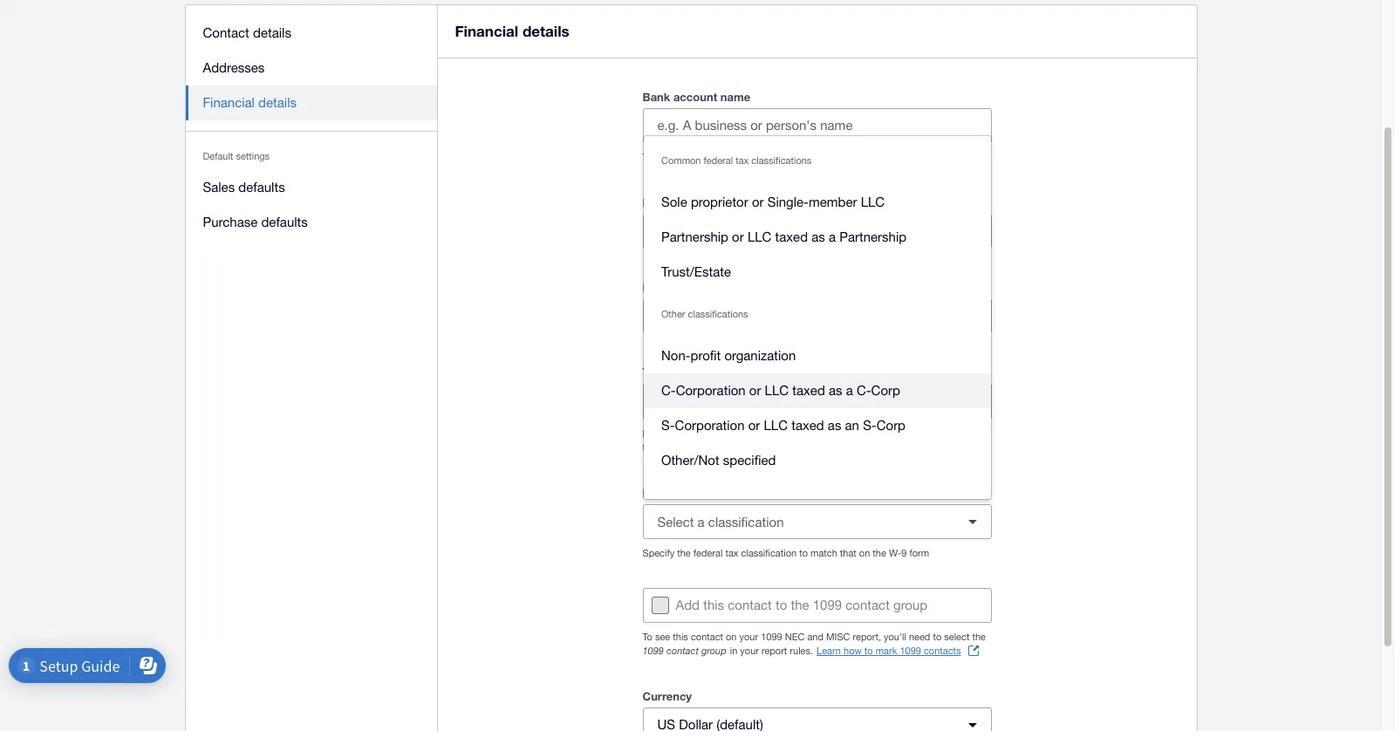 Task type: vqa. For each thing, say whether or not it's contained in the screenshot.
Enter
yes



Task type: locate. For each thing, give the bounding box(es) containing it.
report
[[946, 428, 972, 439], [762, 646, 787, 656]]

1 horizontal spatial group
[[894, 598, 928, 613]]

sales defaults button
[[185, 170, 438, 205]]

corp inside 'button'
[[877, 418, 906, 433]]

to right filing
[[974, 428, 983, 439]]

menu
[[185, 5, 438, 250]]

is
[[813, 428, 820, 439]]

on up in
[[726, 632, 737, 642]]

an
[[845, 418, 859, 433]]

number right sole
[[688, 195, 730, 209]]

defaults down sales defaults button
[[261, 215, 308, 229]]

the left bills at the top right of page
[[778, 152, 791, 162]]

llc
[[861, 195, 885, 209], [748, 229, 772, 244], [765, 383, 789, 398], [764, 418, 788, 433]]

this right "add"
[[703, 598, 724, 613]]

report down nec
[[762, 646, 787, 656]]

to up contacts
[[933, 632, 942, 642]]

details inside button
[[258, 95, 297, 110]]

defaults for sales defaults
[[238, 180, 285, 195]]

0 vertical spatial classifications
[[752, 155, 812, 166]]

s- up irs. on the bottom left
[[661, 418, 675, 433]]

the up nec
[[791, 598, 809, 613]]

1 vertical spatial financial details
[[203, 95, 297, 110]]

0 horizontal spatial classifications
[[688, 309, 748, 319]]

specify
[[643, 548, 675, 558]]

2 partnership from the left
[[840, 229, 907, 244]]

your left nec
[[740, 632, 758, 642]]

1 vertical spatial group
[[702, 645, 727, 656]]

tax left number,
[[732, 428, 745, 439]]

when inside enter your contact's tax number, which is needed when filing the 1099 report to the irs.
[[857, 428, 881, 439]]

number up bank account number field
[[895, 195, 937, 209]]

default settings
[[203, 151, 270, 161]]

account for name
[[674, 90, 717, 104]]

contact down "add"
[[691, 632, 723, 642]]

details
[[523, 22, 570, 40], [253, 25, 291, 40], [258, 95, 297, 110], [671, 152, 699, 162]]

as down non-profit organization button
[[829, 383, 842, 398]]

a down member
[[829, 229, 836, 244]]

2 vertical spatial as
[[828, 418, 842, 433]]

1 vertical spatial when
[[857, 428, 881, 439]]

group
[[644, 136, 991, 499], [643, 192, 992, 249]]

or left single-
[[752, 195, 764, 209]]

nec
[[785, 632, 805, 642]]

llc down "c-corporation or llc taxed as a c-corp"
[[764, 418, 788, 433]]

non-profit organization
[[661, 348, 796, 363]]

contact details button
[[185, 16, 438, 51]]

0 vertical spatial bank
[[643, 90, 670, 104]]

0 horizontal spatial this
[[673, 632, 688, 642]]

0 vertical spatial financial
[[455, 22, 518, 40]]

purchase defaults button
[[185, 205, 438, 240]]

corp inside button
[[871, 383, 900, 398]]

which
[[785, 428, 810, 439]]

llc down sole proprietor or single-member llc
[[748, 229, 772, 244]]

1 horizontal spatial partnership
[[840, 229, 907, 244]]

contact's
[[689, 428, 729, 439]]

group up need
[[894, 598, 928, 613]]

0 vertical spatial defaults
[[238, 180, 285, 195]]

or up 'specified'
[[748, 418, 760, 433]]

s- right an
[[863, 418, 877, 433]]

classification inside popup button
[[708, 514, 784, 529]]

as left an
[[828, 418, 842, 433]]

1 s- from the left
[[661, 418, 675, 433]]

contact up in
[[728, 598, 772, 613]]

1 vertical spatial classification
[[708, 514, 784, 529]]

the right filing
[[906, 428, 919, 439]]

currency
[[643, 689, 692, 703]]

c-
[[661, 383, 676, 398], [857, 383, 871, 398]]

report inside to see this contact on your 1099 nec and misc report, you'll need to select the 1099 contact group in your report rules. learn how to mark 1099 contacts
[[762, 646, 787, 656]]

account left name
[[674, 90, 717, 104]]

taxed
[[775, 229, 808, 244], [793, 383, 825, 398], [792, 418, 824, 433]]

corporation inside button
[[676, 383, 746, 398]]

name
[[721, 90, 751, 104]]

defaults for purchase defaults
[[261, 215, 308, 229]]

bank up the partnership or llc taxed as a partnership button
[[817, 195, 845, 209]]

as inside 'button'
[[828, 418, 842, 433]]

the inside to see this contact on your 1099 nec and misc report, you'll need to select the 1099 contact group in your report rules. learn how to mark 1099 contacts
[[972, 632, 986, 642]]

to
[[813, 152, 822, 162], [974, 428, 983, 439], [799, 548, 808, 558], [776, 598, 787, 613], [933, 632, 942, 642], [865, 646, 873, 656]]

1 number from the left
[[688, 195, 730, 209]]

these details will show against the bills to pay when you create a batch payment.
[[643, 152, 991, 162]]

federal right common
[[704, 155, 733, 166]]

the right select
[[972, 632, 986, 642]]

or
[[752, 195, 764, 209], [732, 229, 744, 244], [749, 383, 761, 398], [748, 418, 760, 433]]

c- up an
[[857, 383, 871, 398]]

classification for select a classification
[[708, 514, 784, 529]]

to left match
[[799, 548, 808, 558]]

your
[[668, 428, 687, 439], [740, 632, 758, 642], [740, 646, 759, 656]]

2 c- from the left
[[857, 383, 871, 398]]

2 s- from the left
[[863, 418, 877, 433]]

0 horizontal spatial account
[[674, 90, 717, 104]]

taxed for a
[[793, 383, 825, 398]]

0 horizontal spatial financial
[[203, 95, 255, 110]]

as for a
[[829, 383, 842, 398]]

0 horizontal spatial group
[[702, 645, 727, 656]]

as
[[812, 229, 825, 244], [829, 383, 842, 398], [828, 418, 842, 433]]

that
[[840, 548, 857, 558]]

match
[[811, 548, 837, 558]]

add
[[676, 598, 700, 613]]

financial
[[455, 22, 518, 40], [203, 95, 255, 110]]

classification down 'specified'
[[706, 486, 778, 500]]

classifications up single-
[[752, 155, 812, 166]]

llc up s-corporation or llc taxed as an s-corp
[[765, 383, 789, 398]]

0 vertical spatial your
[[668, 428, 687, 439]]

0 vertical spatial financial details
[[455, 22, 570, 40]]

specified
[[723, 453, 776, 468]]

1 vertical spatial report
[[762, 646, 787, 656]]

defaults
[[238, 180, 285, 195], [261, 215, 308, 229]]

this right see on the left
[[673, 632, 688, 642]]

1 horizontal spatial financial details
[[455, 22, 570, 40]]

taxed inside 'button'
[[792, 418, 824, 433]]

account up bank account number field
[[848, 195, 892, 209]]

0 vertical spatial when
[[843, 152, 866, 162]]

classification left match
[[741, 548, 797, 558]]

other/not specified button
[[644, 443, 991, 478]]

on
[[859, 548, 870, 558], [726, 632, 737, 642]]

details inside "button"
[[253, 25, 291, 40]]

a right select
[[698, 514, 705, 529]]

0 horizontal spatial partnership
[[661, 229, 729, 244]]

1 horizontal spatial number
[[895, 195, 937, 209]]

1 vertical spatial federal
[[693, 548, 723, 558]]

2 vertical spatial taxed
[[792, 418, 824, 433]]

needed
[[823, 428, 855, 439]]

Reference field
[[644, 299, 991, 332]]

0 horizontal spatial bank
[[643, 90, 670, 104]]

1099 down need
[[900, 646, 921, 656]]

1 horizontal spatial c-
[[857, 383, 871, 398]]

bank up these in the left top of the page
[[643, 90, 670, 104]]

corporation up other/not specified
[[675, 418, 745, 433]]

1 vertical spatial account
[[848, 195, 892, 209]]

to inside enter your contact's tax number, which is needed when filing the 1099 report to the irs.
[[974, 428, 983, 439]]

1 vertical spatial on
[[726, 632, 737, 642]]

1 horizontal spatial bank
[[817, 195, 845, 209]]

c-corporation or llc taxed as a c-corp button
[[644, 373, 991, 408]]

mark
[[876, 646, 897, 656]]

corp
[[871, 383, 900, 398], [877, 418, 906, 433]]

as down sole proprietor or single-member llc button
[[812, 229, 825, 244]]

or for sole
[[752, 195, 764, 209]]

purchase
[[203, 215, 258, 229]]

or inside 'button'
[[748, 418, 760, 433]]

your up irs. on the bottom left
[[668, 428, 687, 439]]

1 vertical spatial corporation
[[675, 418, 745, 433]]

group containing routing number
[[643, 192, 992, 249]]

0 vertical spatial as
[[812, 229, 825, 244]]

partnership down bank account number
[[840, 229, 907, 244]]

bank for bank account number
[[817, 195, 845, 209]]

enter
[[643, 428, 665, 439]]

c- down non-
[[661, 383, 676, 398]]

0 vertical spatial corp
[[871, 383, 900, 398]]

bank inside group
[[817, 195, 845, 209]]

1 vertical spatial bank
[[817, 195, 845, 209]]

create
[[887, 152, 914, 162]]

the
[[778, 152, 791, 162], [906, 428, 919, 439], [643, 442, 656, 453], [677, 548, 691, 558], [873, 548, 886, 558], [791, 598, 809, 613], [972, 632, 986, 642]]

0 vertical spatial on
[[859, 548, 870, 558]]

0 horizontal spatial on
[[726, 632, 737, 642]]

federal down the select a classification
[[693, 548, 723, 558]]

1 horizontal spatial classifications
[[752, 155, 812, 166]]

account for number
[[848, 195, 892, 209]]

when left filing
[[857, 428, 881, 439]]

routing
[[643, 195, 685, 209]]

see
[[655, 632, 670, 642]]

1 vertical spatial taxed
[[793, 383, 825, 398]]

1 vertical spatial defaults
[[261, 215, 308, 229]]

financial details button
[[185, 86, 438, 120]]

1 vertical spatial this
[[673, 632, 688, 642]]

defaults down settings
[[238, 180, 285, 195]]

1 vertical spatial financial
[[203, 95, 255, 110]]

to up nec
[[776, 598, 787, 613]]

1099
[[922, 428, 943, 439], [813, 598, 842, 613], [761, 632, 782, 642], [643, 645, 664, 656], [900, 646, 921, 656]]

group
[[894, 598, 928, 613], [702, 645, 727, 656]]

0 horizontal spatial s-
[[661, 418, 675, 433]]

1 horizontal spatial this
[[703, 598, 724, 613]]

1 horizontal spatial account
[[848, 195, 892, 209]]

0 vertical spatial classification
[[706, 486, 778, 500]]

when
[[843, 152, 866, 162], [857, 428, 881, 439]]

contact
[[203, 25, 249, 40]]

classification down federal tax classification
[[708, 514, 784, 529]]

Bank account name field
[[644, 109, 991, 142]]

how
[[844, 646, 862, 656]]

1 horizontal spatial report
[[946, 428, 972, 439]]

0 horizontal spatial financial details
[[203, 95, 297, 110]]

single-
[[768, 195, 809, 209]]

0 vertical spatial account
[[674, 90, 717, 104]]

report right filing
[[946, 428, 972, 439]]

trust/estate
[[661, 264, 731, 279]]

defaults inside button
[[238, 180, 285, 195]]

member
[[809, 195, 857, 209]]

0 vertical spatial corporation
[[676, 383, 746, 398]]

0 horizontal spatial number
[[688, 195, 730, 209]]

group inside to see this contact on your 1099 nec and misc report, you'll need to select the 1099 contact group in your report rules. learn how to mark 1099 contacts
[[702, 645, 727, 656]]

corporation inside 'button'
[[675, 418, 745, 433]]

corporation down profit
[[676, 383, 746, 398]]

1099 down to
[[643, 645, 664, 656]]

your right in
[[740, 646, 759, 656]]

corp up filing
[[871, 383, 900, 398]]

llc right member
[[861, 195, 885, 209]]

defaults inside button
[[261, 215, 308, 229]]

the right specify on the bottom of page
[[677, 548, 691, 558]]

0 horizontal spatial report
[[762, 646, 787, 656]]

0 vertical spatial this
[[703, 598, 724, 613]]

common federal tax classifications
[[661, 155, 812, 166]]

1 c- from the left
[[661, 383, 676, 398]]

group left in
[[702, 645, 727, 656]]

in
[[730, 646, 738, 656]]

corp right an
[[877, 418, 906, 433]]

partnership up trust/estate
[[661, 229, 729, 244]]

2 vertical spatial your
[[740, 646, 759, 656]]

bank for bank account name
[[643, 90, 670, 104]]

or down the organization
[[749, 383, 761, 398]]

financial details
[[455, 22, 570, 40], [203, 95, 297, 110]]

1 vertical spatial corp
[[877, 418, 906, 433]]

tax
[[736, 155, 749, 166], [732, 428, 745, 439], [686, 486, 703, 500], [725, 548, 739, 558]]

1 vertical spatial as
[[829, 383, 842, 398]]

financial inside button
[[203, 95, 255, 110]]

s-
[[661, 418, 675, 433], [863, 418, 877, 433]]

partnership or llc taxed as a partnership
[[661, 229, 907, 244]]

number,
[[748, 428, 782, 439]]

select
[[944, 632, 970, 642]]

0 horizontal spatial c-
[[661, 383, 676, 398]]

1099 left nec
[[761, 632, 782, 642]]

to see this contact on your 1099 nec and misc report, you'll need to select the 1099 contact group in your report rules. learn how to mark 1099 contacts
[[643, 632, 986, 656]]

these
[[643, 152, 669, 162]]

list box
[[644, 136, 991, 499]]

sales
[[203, 180, 235, 195]]

1099 right filing
[[922, 428, 943, 439]]

when left the you on the top right
[[843, 152, 866, 162]]

a left batch
[[916, 152, 922, 162]]

Routing number field
[[644, 215, 816, 248]]

classifications up non-profit organization
[[688, 309, 748, 319]]

0 vertical spatial report
[[946, 428, 972, 439]]

on right that
[[859, 548, 870, 558]]

0 vertical spatial group
[[894, 598, 928, 613]]

1 horizontal spatial s-
[[863, 418, 877, 433]]



Task type: describe. For each thing, give the bounding box(es) containing it.
1 partnership from the left
[[661, 229, 729, 244]]

settings
[[236, 151, 270, 161]]

none button
[[644, 384, 719, 419]]

reference
[[643, 280, 698, 294]]

you'll
[[884, 632, 906, 642]]

as for an
[[828, 418, 842, 433]]

taxed for an
[[792, 418, 824, 433]]

need
[[909, 632, 931, 642]]

report,
[[853, 632, 881, 642]]

on inside to see this contact on your 1099 nec and misc report, you'll need to select the 1099 contact group in your report rules. learn how to mark 1099 contacts
[[726, 632, 737, 642]]

addresses
[[203, 60, 265, 75]]

1099 up misc
[[813, 598, 842, 613]]

2 number from the left
[[895, 195, 937, 209]]

against
[[744, 152, 775, 162]]

0 vertical spatial federal
[[704, 155, 733, 166]]

bills
[[794, 152, 811, 162]]

1 horizontal spatial on
[[859, 548, 870, 558]]

sole proprietor or single-member llc button
[[644, 185, 991, 220]]

1 vertical spatial classifications
[[688, 309, 748, 319]]

tax inside enter your contact's tax number, which is needed when filing the 1099 report to the irs.
[[732, 428, 745, 439]]

learn
[[817, 646, 841, 656]]

this inside to see this contact on your 1099 nec and misc report, you'll need to select the 1099 contact group in your report rules. learn how to mark 1099 contacts
[[673, 632, 688, 642]]

select a classification button
[[643, 504, 992, 539]]

learn how to mark 1099 contacts link
[[817, 644, 979, 658]]

trust/estate button
[[644, 255, 991, 290]]

pay
[[825, 152, 840, 162]]

profit
[[691, 348, 721, 363]]

payment.
[[951, 152, 991, 162]]

common
[[661, 155, 701, 166]]

s-corporation or llc taxed as an s-corp button
[[644, 408, 991, 443]]

none
[[657, 394, 689, 409]]

2 vertical spatial classification
[[741, 548, 797, 558]]

other/not specified
[[661, 453, 776, 468]]

will
[[702, 152, 716, 162]]

enter your contact's tax number, which is needed when filing the 1099 report to the irs.
[[643, 428, 983, 453]]

form
[[910, 548, 929, 558]]

corp for c-
[[871, 383, 900, 398]]

reference group
[[643, 277, 992, 333]]

bank account number
[[817, 195, 937, 209]]

and
[[807, 632, 824, 642]]

contact down see on the left
[[667, 645, 699, 656]]

contact details
[[203, 25, 291, 40]]

select a classification
[[657, 514, 784, 529]]

batch
[[924, 152, 949, 162]]

1 horizontal spatial financial
[[455, 22, 518, 40]]

Tax text field
[[726, 385, 991, 418]]

Bank account number field
[[817, 215, 991, 248]]

irs.
[[659, 442, 677, 453]]

corporation for s-
[[675, 418, 745, 433]]

tax
[[643, 365, 661, 379]]

addresses button
[[185, 51, 438, 86]]

a inside popup button
[[698, 514, 705, 529]]

other/not
[[661, 453, 720, 468]]

purchase defaults
[[203, 215, 308, 229]]

routing number
[[643, 195, 730, 209]]

partnership or llc taxed as a partnership button
[[644, 220, 991, 255]]

c-corporation or llc taxed as a c-corp
[[661, 383, 900, 398]]

to down report,
[[865, 646, 873, 656]]

list box containing sole proprietor or single-member llc
[[644, 136, 991, 499]]

tax down the select a classification
[[725, 548, 739, 558]]

other
[[661, 309, 685, 319]]

a up an
[[846, 383, 853, 398]]

sole proprietor or single-member llc
[[661, 195, 885, 209]]

select
[[657, 514, 694, 529]]

you
[[869, 152, 884, 162]]

the down the enter
[[643, 442, 656, 453]]

1099 inside enter your contact's tax number, which is needed when filing the 1099 report to the irs.
[[922, 428, 943, 439]]

9
[[902, 548, 907, 558]]

non-profit organization button
[[644, 339, 991, 373]]

sole
[[661, 195, 687, 209]]

default
[[203, 151, 233, 161]]

misc
[[826, 632, 850, 642]]

group containing sole proprietor or single-member llc
[[644, 136, 991, 499]]

llc inside 'button'
[[764, 418, 788, 433]]

specify the federal tax classification to match that on the w-9 form
[[643, 548, 929, 558]]

add this contact to the 1099 contact group
[[676, 598, 928, 613]]

financial details inside button
[[203, 95, 297, 110]]

or down the proprietor
[[732, 229, 744, 244]]

0 vertical spatial taxed
[[775, 229, 808, 244]]

contacts
[[924, 646, 961, 656]]

show
[[718, 152, 741, 162]]

s-corporation or llc taxed as an s-corp
[[661, 418, 906, 433]]

tax right federal
[[686, 486, 703, 500]]

report inside enter your contact's tax number, which is needed when filing the 1099 report to the irs.
[[946, 428, 972, 439]]

to
[[643, 632, 653, 642]]

sales defaults
[[203, 180, 285, 195]]

organization
[[725, 348, 796, 363]]

or for c-
[[749, 383, 761, 398]]

w-
[[889, 548, 902, 558]]

corporation for c-
[[676, 383, 746, 398]]

filing
[[883, 428, 903, 439]]

non-
[[661, 348, 691, 363]]

federal
[[643, 486, 683, 500]]

tax right will
[[736, 155, 749, 166]]

or for s-
[[748, 418, 760, 433]]

proprietor
[[691, 195, 748, 209]]

menu containing contact details
[[185, 5, 438, 250]]

rules.
[[790, 646, 813, 656]]

other classifications
[[661, 309, 748, 319]]

to left pay
[[813, 152, 822, 162]]

your inside enter your contact's tax number, which is needed when filing the 1099 report to the irs.
[[668, 428, 687, 439]]

classification for federal tax classification
[[706, 486, 778, 500]]

corp for s-
[[877, 418, 906, 433]]

the left w-
[[873, 548, 886, 558]]

contact up report,
[[846, 598, 890, 613]]

1 vertical spatial your
[[740, 632, 758, 642]]



